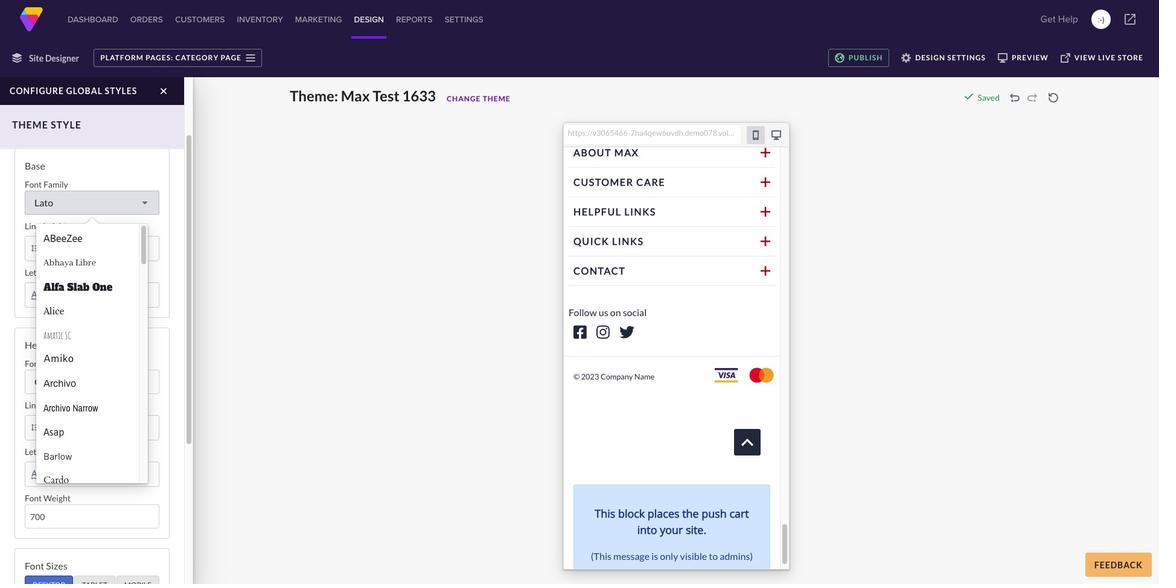 Task type: vqa. For each thing, say whether or not it's contained in the screenshot.
the :-
yes



Task type: locate. For each thing, give the bounding box(es) containing it.
theme right "change"
[[483, 94, 511, 103]]

lato
[[34, 197, 53, 208]]

2 font family from the top
[[25, 359, 68, 369]]

settings
[[445, 13, 484, 25]]

feedback
[[1095, 560, 1143, 571]]

cardo
[[43, 474, 69, 487]]

abhaya libre link
[[39, 251, 136, 275]]

design
[[354, 13, 384, 25]]

:-
[[1098, 13, 1103, 25]]

https://v3065466-
[[568, 128, 631, 138]]

3 font from the top
[[25, 493, 42, 504]]

0 vertical spatial font family
[[25, 179, 68, 190]]

orders button
[[128, 0, 165, 39]]

theme down color in the top of the page
[[12, 119, 48, 130]]

2 archivo from the top
[[43, 402, 70, 415]]

narrow
[[73, 402, 98, 415]]

1 family from the top
[[43, 179, 68, 190]]

0 vertical spatial theme
[[483, 94, 511, 103]]

alfa
[[43, 281, 64, 294]]

line-height
[[25, 221, 67, 231]]

archivo up asap
[[43, 402, 70, 415]]

archivo
[[43, 379, 76, 389], [43, 402, 70, 415]]

letter
[[25, 447, 48, 457]]

settings button
[[443, 0, 486, 39]]

archivo up 'height' at the left of page
[[43, 379, 76, 389]]

max
[[341, 87, 370, 104]]

archivo narrow
[[43, 402, 98, 415]]

help
[[1059, 12, 1079, 26]]

archivo for archivo narrow
[[43, 402, 70, 415]]

font sizes
[[25, 561, 67, 572]]

test
[[373, 87, 400, 104]]

font weight
[[25, 493, 71, 504]]

2 font from the top
[[25, 359, 42, 369]]

customers button
[[173, 0, 227, 39]]

slab
[[67, 281, 89, 294]]

design settings button
[[896, 49, 992, 67]]

0em text field
[[25, 283, 159, 308]]

open
[[34, 376, 58, 388]]

marketing button
[[293, 0, 345, 39]]

heading
[[25, 339, 60, 351]]

font down base
[[25, 179, 42, 190]]

barlow
[[43, 451, 72, 462]]

1 archivo from the top
[[43, 379, 76, 389]]

1 vertical spatial theme
[[12, 119, 48, 130]]

family up open sans
[[43, 359, 68, 369]]

inventory button
[[235, 0, 286, 39]]

1.5 text field
[[25, 236, 159, 262]]

1 horizontal spatial theme
[[483, 94, 511, 103]]

height
[[43, 221, 67, 231]]

menu containing alfa slab one
[[36, 224, 148, 493]]

height
[[42, 400, 67, 411]]

1 font from the top
[[25, 179, 42, 190]]

2 family from the top
[[43, 359, 68, 369]]

sc
[[65, 330, 71, 342]]

font family up lato
[[25, 179, 68, 190]]

volusion-logo link
[[19, 7, 43, 31]]

)
[[1103, 13, 1105, 25]]

font family
[[25, 179, 68, 190], [25, 359, 68, 369]]

menu
[[36, 224, 148, 493]]

customers
[[175, 13, 225, 25]]

0 vertical spatial family
[[43, 179, 68, 190]]

designer
[[45, 53, 79, 63]]

1 vertical spatial font family
[[25, 359, 68, 369]]

font left sizes
[[25, 561, 44, 572]]

font left weight
[[25, 493, 42, 504]]

font family up open
[[25, 359, 68, 369]]

pages:
[[146, 53, 174, 62]]

font down heading
[[25, 359, 42, 369]]

site designer
[[29, 53, 79, 63]]

https://v3065466-7ha4qew6uvdh.demo078.volusion.com/:seofriendlyname_s/:categoryid.htm
[[568, 128, 890, 138]]

view
[[1075, 53, 1097, 62]]

open sans button
[[25, 370, 159, 394]]

abhaya libre
[[43, 258, 96, 269]]

line height
[[25, 400, 67, 411]]

typography button
[[8, 118, 176, 139]]

amiko link
[[39, 348, 136, 372]]

alfa slab one link
[[39, 275, 136, 300]]

live
[[1099, 53, 1116, 62]]

abhaya
[[43, 258, 74, 269]]

cardo link
[[39, 469, 136, 493]]

sidebar element
[[0, 74, 193, 585]]

asap
[[43, 427, 64, 438]]

preview
[[1012, 53, 1049, 62]]

family up lato
[[43, 179, 68, 190]]

font
[[25, 179, 42, 190], [25, 359, 42, 369], [25, 493, 42, 504], [25, 561, 44, 572]]

family for heading
[[43, 359, 68, 369]]

alice link
[[39, 300, 136, 324]]

alfa slab one
[[43, 281, 112, 294]]

0 vertical spatial archivo
[[43, 379, 76, 389]]

1 vertical spatial archivo
[[43, 402, 70, 415]]

1 vertical spatial family
[[43, 359, 68, 369]]

lato button
[[25, 191, 159, 215]]

view live store button
[[1055, 49, 1150, 67]]

:-)
[[1098, 13, 1105, 25]]

platform pages: category page
[[100, 53, 242, 62]]

open sans
[[34, 376, 79, 388]]

get help
[[1041, 12, 1079, 26]]

change theme
[[447, 94, 511, 103]]

dashboard link
[[65, 0, 121, 39]]

1 font family from the top
[[25, 179, 68, 190]]

0 horizontal spatial theme
[[12, 119, 48, 130]]

font family for heading
[[25, 359, 68, 369]]



Task type: describe. For each thing, give the bounding box(es) containing it.
store
[[1118, 53, 1144, 62]]

theme style
[[12, 119, 81, 130]]

feedback button
[[1086, 553, 1153, 577]]

design settings
[[916, 53, 986, 62]]

page
[[221, 53, 242, 62]]

line
[[25, 400, 40, 411]]

site
[[29, 53, 44, 63]]

saved
[[978, 92, 1000, 103]]

saved image
[[964, 92, 974, 101]]

platform pages: category page button
[[94, 49, 262, 67]]

letter-
[[25, 268, 50, 278]]

base
[[25, 160, 45, 172]]

sans
[[60, 376, 79, 388]]

Heading weight text field
[[25, 505, 159, 529]]

libre
[[75, 258, 96, 269]]

line-
[[25, 221, 43, 231]]

color button
[[8, 82, 176, 103]]

alice
[[43, 306, 64, 317]]

get help link
[[1037, 7, 1082, 31]]

publish button
[[829, 49, 890, 67]]

theme inside sidebar 'element'
[[12, 119, 48, 130]]

marketing
[[295, 13, 342, 25]]

get
[[1041, 12, 1056, 26]]

view live store
[[1075, 53, 1144, 62]]

global
[[66, 86, 103, 96]]

0em text field
[[25, 462, 159, 487]]

design
[[916, 53, 946, 62]]

dashboard image
[[19, 7, 43, 31]]

inventory
[[237, 13, 283, 25]]

archivo for archivo
[[43, 379, 76, 389]]

change
[[447, 94, 481, 103]]

letter spacing
[[25, 447, 78, 457]]

:-) link
[[1092, 10, 1111, 29]]

styles
[[105, 86, 137, 96]]

configure
[[10, 86, 64, 96]]

1.15 text field
[[25, 416, 159, 441]]

4 font from the top
[[25, 561, 44, 572]]

style
[[51, 119, 81, 130]]

spacing
[[50, 268, 78, 278]]

barlow link
[[39, 445, 136, 469]]

1633
[[402, 87, 436, 104]]

one
[[92, 281, 112, 294]]

theme: max test 1633
[[290, 87, 436, 104]]

amiko
[[43, 353, 74, 366]]

abeezee link
[[39, 227, 136, 251]]

reports
[[396, 13, 433, 25]]

weight
[[43, 493, 71, 504]]

orders
[[130, 13, 163, 25]]

typography
[[14, 120, 84, 137]]

category
[[176, 53, 219, 62]]

letter-spacing
[[25, 268, 78, 278]]

preview button
[[992, 49, 1055, 67]]

reports button
[[394, 0, 435, 39]]

design button
[[352, 0, 387, 39]]

publish
[[849, 53, 883, 62]]

amatic sc link
[[39, 324, 136, 348]]

family for base
[[43, 179, 68, 190]]

spacing
[[49, 447, 78, 457]]

color
[[14, 84, 48, 100]]

amatic sc
[[43, 330, 71, 342]]

settings
[[948, 53, 986, 62]]

amatic
[[43, 330, 63, 342]]

theme:
[[290, 87, 338, 104]]

platform
[[100, 53, 144, 62]]

archivo narrow link
[[39, 396, 136, 420]]

sizes
[[46, 561, 67, 572]]

archivo link
[[39, 372, 136, 396]]

font family for base
[[25, 179, 68, 190]]

abeezee
[[43, 233, 83, 245]]

dashboard
[[68, 13, 118, 25]]



